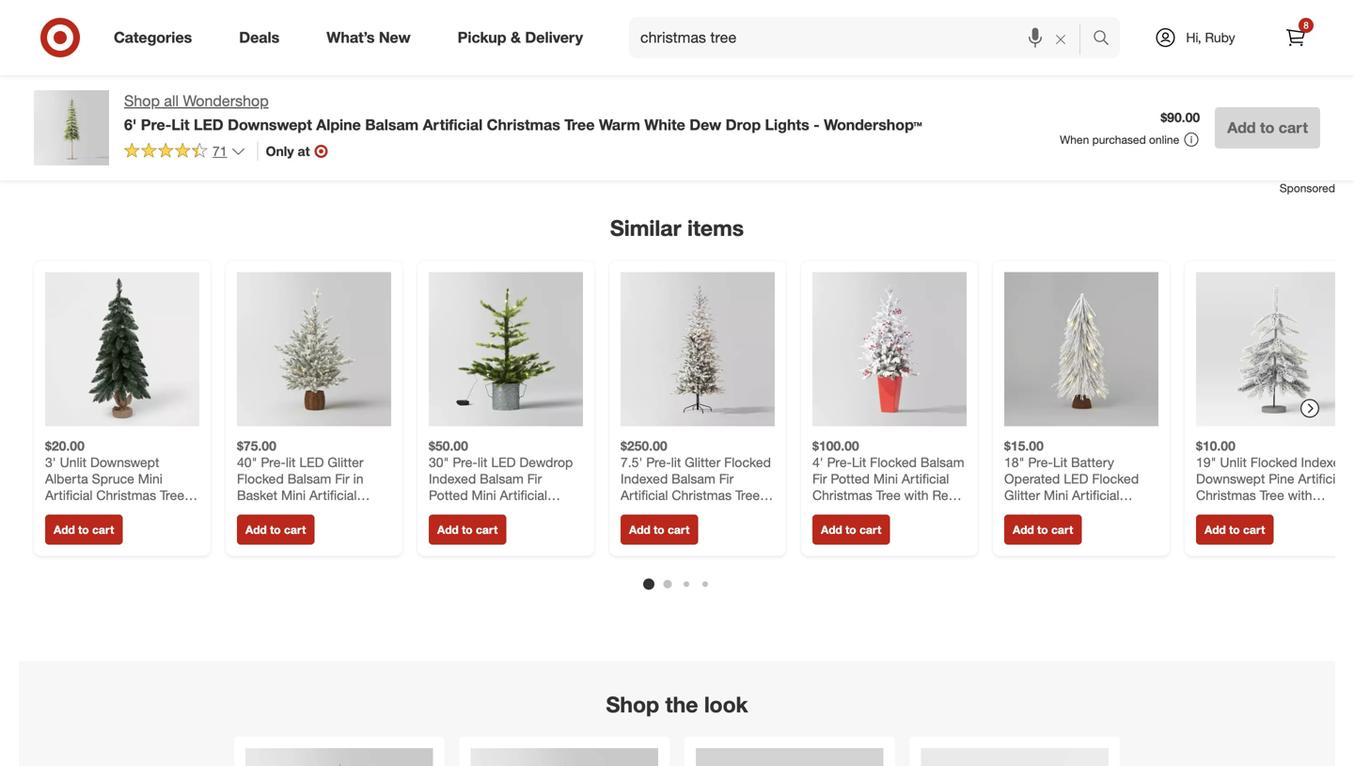 Task type: describe. For each thing, give the bounding box(es) containing it.
search
[[1084, 30, 1129, 48]]

add for $250.00
[[629, 523, 650, 537]]

categories link
[[98, 17, 216, 58]]

pure
[[621, 503, 648, 520]]

add to cart button for $100.00
[[812, 515, 890, 545]]

balsam inside $100.00 4' pre-lit flocked balsam fir potted mini artificial christmas tree with red berries clear lights - wondershop™
[[920, 454, 964, 470]]

unlit for $20.00
[[60, 454, 87, 470]]

fir inside $100.00 4' pre-lit flocked balsam fir potted mini artificial christmas tree with red berries clear lights - wondershop™
[[812, 470, 827, 487]]

with inside $100.00 4' pre-lit flocked balsam fir potted mini artificial christmas tree with red berries clear lights - wondershop™
[[904, 487, 929, 503]]

cart for $75.00
[[284, 523, 306, 537]]

7.5'
[[621, 454, 643, 470]]

christmas inside $10.00 19" unlit flocked indexed downswept pine artificial christmas tree with round base - wondershop™
[[1196, 487, 1256, 503]]

ruby
[[1205, 29, 1235, 46]]

add to cart button for $75.00
[[237, 515, 314, 545]]

operated
[[1004, 470, 1060, 487]]

alberta
[[45, 470, 88, 487]]

when
[[1060, 133, 1089, 147]]

add for $15.00
[[1013, 523, 1034, 537]]

burlap
[[73, 503, 112, 520]]

glitter inside $15.00 18" pre-lit battery operated led flocked glitter mini artificial christmas tree white lights - wondershop™
[[1004, 487, 1040, 503]]

lit for $15.00
[[1053, 454, 1067, 470]]

christmas inside $250.00 7.5' pre-lit glitter flocked indexed balsam fir artificial christmas tree pure white lights - wondershop™
[[672, 487, 732, 503]]

lights inside $250.00 7.5' pre-lit glitter flocked indexed balsam fir artificial christmas tree pure white lights - wondershop™
[[689, 503, 725, 520]]

add to cart button for $15.00
[[1004, 515, 1082, 545]]

$10.00
[[1196, 438, 1235, 454]]

4'
[[812, 454, 823, 470]]

add for $20.00
[[54, 523, 75, 537]]

the
[[665, 691, 698, 718]]

wondershop™ inside $15.00 18" pre-lit battery operated led flocked glitter mini artificial christmas tree white lights - wondershop™
[[1053, 520, 1134, 536]]

search button
[[1084, 17, 1129, 62]]

lights inside shop all wondershop 6' pre-lit led downswept alpine balsam artificial christmas tree warm white dew drop lights - wondershop™
[[765, 116, 809, 134]]

$250.00
[[621, 438, 667, 454]]

8
[[1303, 19, 1309, 31]]

6'
[[124, 116, 137, 134]]

new
[[379, 28, 411, 47]]

$50.00 link
[[429, 272, 583, 503]]

pre- inside shop all wondershop 6' pre-lit led downswept alpine balsam artificial christmas tree warm white dew drop lights - wondershop™
[[141, 116, 171, 134]]

add to cart for $250.00
[[629, 523, 690, 537]]

artificial inside $20.00 3' unlit downswept alberta spruce mini artificial christmas tree with burlap base - wondershop™
[[45, 487, 93, 503]]

18"
[[1004, 454, 1024, 470]]

fir inside $250.00 7.5' pre-lit glitter flocked indexed balsam fir artificial christmas tree pure white lights - wondershop™
[[719, 470, 734, 487]]

pine
[[1269, 470, 1294, 487]]

40" pre-lit led glitter flocked balsam fir in basket mini artificial christmas tree warm white lights - wondershop™ image
[[237, 272, 391, 426]]

add to cart up sponsored
[[1227, 118, 1308, 137]]

similar items
[[610, 215, 744, 241]]

tree inside $250.00 7.5' pre-lit glitter flocked indexed balsam fir artificial christmas tree pure white lights - wondershop™
[[735, 487, 760, 503]]

deals link
[[223, 17, 303, 58]]

to right "$90.00"
[[1260, 118, 1274, 137]]

add to cart for $50.00
[[437, 523, 498, 537]]

pickup
[[458, 28, 506, 47]]

artificial inside $250.00 7.5' pre-lit glitter flocked indexed balsam fir artificial christmas tree pure white lights - wondershop™
[[621, 487, 668, 503]]

pre- for $250.00
[[646, 454, 671, 470]]

cart for $250.00
[[668, 523, 690, 537]]

$15.00
[[1004, 438, 1044, 454]]

delivery
[[525, 28, 583, 47]]

cart for $20.00
[[92, 523, 114, 537]]

to for $15.00
[[1037, 523, 1048, 537]]

18" pre-lit battery operated led flocked glitter mini artificial christmas tree white lights - wondershop™ image
[[1004, 272, 1158, 426]]

to for $10.00
[[1229, 523, 1240, 537]]

base for round
[[1239, 503, 1268, 520]]

alpine
[[316, 116, 361, 134]]

christmas inside $15.00 18" pre-lit battery operated led flocked glitter mini artificial christmas tree white lights - wondershop™
[[1004, 503, 1064, 520]]

deals
[[239, 28, 279, 47]]

berries
[[812, 503, 855, 520]]

what's
[[327, 28, 375, 47]]

to for $100.00
[[845, 523, 856, 537]]

3' unlit downswept alberta spruce mini artificial christmas tree with burlap base - wondershop™ image
[[45, 272, 199, 426]]

to for $50.00
[[462, 523, 473, 537]]

christmas inside $100.00 4' pre-lit flocked balsam fir potted mini artificial christmas tree with red berries clear lights - wondershop™
[[812, 487, 872, 503]]

shop for shop the look
[[606, 691, 659, 718]]

artificial inside $15.00 18" pre-lit battery operated led flocked glitter mini artificial christmas tree white lights - wondershop™
[[1072, 487, 1119, 503]]

$50.00
[[429, 438, 468, 454]]

add to cart button up sponsored
[[1215, 107, 1320, 149]]

mini inside $20.00 3' unlit downswept alberta spruce mini artificial christmas tree with burlap base - wondershop™
[[138, 470, 163, 487]]

4' pre-lit flocked balsam fir potted mini artificial christmas tree with red berries clear lights - wondershop™ image
[[812, 272, 967, 426]]

tree inside $15.00 18" pre-lit battery operated led flocked glitter mini artificial christmas tree white lights - wondershop™
[[1068, 503, 1092, 520]]

lit for $100.00
[[852, 454, 866, 470]]

hi,
[[1186, 29, 1201, 46]]

categories
[[114, 28, 192, 47]]

wondershop
[[183, 92, 269, 110]]

downswept inside $20.00 3' unlit downswept alberta spruce mini artificial christmas tree with burlap base - wondershop™
[[90, 454, 159, 470]]

$100.00
[[812, 438, 859, 454]]

only
[[266, 143, 294, 159]]

$75.00
[[237, 438, 276, 454]]

add to cart button for $250.00
[[621, 515, 698, 545]]

71 link
[[124, 142, 246, 163]]

$20.00 3' unlit downswept alberta spruce mini artificial christmas tree with burlap base - wondershop™
[[45, 438, 184, 536]]

pickup & delivery
[[458, 28, 583, 47]]

tree inside $20.00 3' unlit downswept alberta spruce mini artificial christmas tree with burlap base - wondershop™
[[160, 487, 184, 503]]

round
[[1196, 503, 1235, 520]]

hi, ruby
[[1186, 29, 1235, 46]]

purchased
[[1092, 133, 1146, 147]]

all
[[164, 92, 179, 110]]

$10.00 19" unlit flocked indexed downswept pine artificial christmas tree with round base - wondershop™
[[1196, 438, 1348, 536]]

balsam inside shop all wondershop 6' pre-lit led downswept alpine balsam artificial christmas tree warm white dew drop lights - wondershop™
[[365, 116, 419, 134]]

indexed inside $10.00 19" unlit flocked indexed downswept pine artificial christmas tree with round base - wondershop™
[[1301, 454, 1348, 470]]

- inside $20.00 3' unlit downswept alberta spruce mini artificial christmas tree with burlap base - wondershop™
[[149, 503, 154, 520]]

3'
[[45, 454, 56, 470]]

mini inside $15.00 18" pre-lit battery operated led flocked glitter mini artificial christmas tree white lights - wondershop™
[[1044, 487, 1068, 503]]

$75.00 link
[[237, 272, 391, 503]]

tree inside shop all wondershop 6' pre-lit led downswept alpine balsam artificial christmas tree warm white dew drop lights - wondershop™
[[564, 116, 595, 134]]

led for lit
[[194, 116, 223, 134]]

cart for $10.00
[[1243, 523, 1265, 537]]

cart for $50.00
[[476, 523, 498, 537]]



Task type: vqa. For each thing, say whether or not it's contained in the screenshot.
Ad in the right of the page
no



Task type: locate. For each thing, give the bounding box(es) containing it.
red
[[932, 487, 956, 503]]

region
[[19, 70, 1354, 766]]

white inside shop all wondershop 6' pre-lit led downswept alpine balsam artificial christmas tree warm white dew drop lights - wondershop™
[[644, 116, 685, 134]]

unlit inside $10.00 19" unlit flocked indexed downswept pine artificial christmas tree with round base - wondershop™
[[1220, 454, 1247, 470]]

spruce
[[92, 470, 134, 487]]

lit inside $15.00 18" pre-lit battery operated led flocked glitter mini artificial christmas tree white lights - wondershop™
[[1053, 454, 1067, 470]]

tree
[[564, 116, 595, 134], [160, 487, 184, 503], [735, 487, 760, 503], [876, 487, 901, 503], [1260, 487, 1284, 503], [1068, 503, 1092, 520]]

2 horizontal spatial balsam
[[920, 454, 964, 470]]

downswept up only
[[228, 116, 312, 134]]

downswept down $10.00
[[1196, 470, 1265, 487]]

led inside shop all wondershop 6' pre-lit led downswept alpine balsam artificial christmas tree warm white dew drop lights - wondershop™
[[194, 116, 223, 134]]

when purchased online
[[1060, 133, 1179, 147]]

white right pure
[[651, 503, 685, 520]]

traditional wall sconce (includes led light bulb) - threshold™ image
[[696, 749, 883, 766], [696, 749, 883, 766]]

shop left 'the'
[[606, 691, 659, 718]]

artificial inside shop all wondershop 6' pre-lit led downswept alpine balsam artificial christmas tree warm white dew drop lights - wondershop™
[[423, 116, 483, 134]]

flocked left the '4''
[[724, 454, 771, 470]]

wondershop™ inside $20.00 3' unlit downswept alberta spruce mini artificial christmas tree with burlap base - wondershop™
[[45, 520, 127, 536]]

lit down all at the left top of the page
[[171, 116, 189, 134]]

to for $250.00
[[654, 523, 664, 537]]

0 horizontal spatial indexed
[[621, 470, 668, 487]]

base inside $20.00 3' unlit downswept alberta spruce mini artificial christmas tree with burlap base - wondershop™
[[115, 503, 145, 520]]

to down the "operated"
[[1037, 523, 1048, 537]]

-
[[813, 116, 820, 134], [149, 503, 154, 520], [728, 503, 733, 520], [933, 503, 938, 520], [1272, 503, 1277, 520], [1044, 520, 1049, 536]]

only at
[[266, 143, 310, 159]]

indexed
[[1301, 454, 1348, 470], [621, 470, 668, 487]]

lit inside shop all wondershop 6' pre-lit led downswept alpine balsam artificial christmas tree warm white dew drop lights - wondershop™
[[171, 116, 189, 134]]

5' pre-lit led downswept alpine balsam artificial christmas tree warm white dew drop lights - wondershop™ image
[[471, 749, 658, 766], [471, 749, 658, 766]]

lights down the "operated"
[[1004, 520, 1040, 536]]

add to cart button down alberta at the left of page
[[45, 515, 123, 545]]

wondershop™ down lit
[[621, 520, 702, 536]]

pre- inside $250.00 7.5' pre-lit glitter flocked indexed balsam fir artificial christmas tree pure white lights - wondershop™
[[646, 454, 671, 470]]

add to cart down burlap
[[54, 523, 114, 537]]

0 horizontal spatial glitter
[[685, 454, 721, 470]]

$15.00 18" pre-lit battery operated led flocked glitter mini artificial christmas tree white lights - wondershop™
[[1004, 438, 1139, 536]]

add down berries
[[821, 523, 842, 537]]

0 vertical spatial glitter
[[685, 454, 721, 470]]

shop all wondershop 6' pre-lit led downswept alpine balsam artificial christmas tree warm white dew drop lights - wondershop™
[[124, 92, 922, 134]]

2 horizontal spatial mini
[[1044, 487, 1068, 503]]

wondershop™ down the what can we help you find? suggestions appear below search box
[[824, 116, 922, 134]]

with for 3' unlit downswept alberta spruce mini artificial christmas tree with burlap base - wondershop™
[[45, 503, 70, 520]]

flocked inside $100.00 4' pre-lit flocked balsam fir potted mini artificial christmas tree with red berries clear lights - wondershop™
[[870, 454, 917, 470]]

1 vertical spatial glitter
[[1004, 487, 1040, 503]]

19"
[[1196, 454, 1216, 470]]

wondershop™ down alberta at the left of page
[[45, 520, 127, 536]]

with right round
[[1288, 487, 1312, 503]]

19" unlit flocked indexed downswept pine artificial christmas tree with round base - wondershop™ image
[[1196, 272, 1350, 426]]

tree inside $10.00 19" unlit flocked indexed downswept pine artificial christmas tree with round base - wondershop™
[[1260, 487, 1284, 503]]

drop
[[726, 116, 761, 134]]

add to cart for $75.00
[[245, 523, 306, 537]]

add down round
[[1205, 523, 1226, 537]]

2 base from the left
[[1239, 503, 1268, 520]]

add down burlap
[[54, 523, 75, 537]]

white inside $15.00 18" pre-lit battery operated led flocked glitter mini artificial christmas tree white lights - wondershop™
[[1096, 503, 1130, 520]]

1 unlit from the left
[[60, 454, 87, 470]]

- inside $15.00 18" pre-lit battery operated led flocked glitter mini artificial christmas tree white lights - wondershop™
[[1044, 520, 1049, 536]]

artificial inside $10.00 19" unlit flocked indexed downswept pine artificial christmas tree with round base - wondershop™
[[1298, 470, 1345, 487]]

lit
[[671, 454, 681, 470]]

wondershop™ inside $250.00 7.5' pre-lit glitter flocked indexed balsam fir artificial christmas tree pure white lights - wondershop™
[[621, 520, 702, 536]]

base for burlap
[[115, 503, 145, 520]]

add down $75.00
[[245, 523, 267, 537]]

downswept up burlap
[[90, 454, 159, 470]]

7.5' pre-lit glitter flocked indexed balsam fir artificial christmas tree pure white lights - wondershop™ image
[[621, 272, 775, 426]]

led
[[194, 116, 223, 134], [1064, 470, 1088, 487]]

shop inside shop all wondershop 6' pre-lit led downswept alpine balsam artificial christmas tree warm white dew drop lights - wondershop™
[[124, 92, 160, 110]]

flocked inside $15.00 18" pre-lit battery operated led flocked glitter mini artificial christmas tree white lights - wondershop™
[[1092, 470, 1139, 487]]

1 horizontal spatial fir
[[812, 470, 827, 487]]

with inside $10.00 19" unlit flocked indexed downswept pine artificial christmas tree with round base - wondershop™
[[1288, 487, 1312, 503]]

with for 19" unlit flocked indexed downswept pine artificial christmas tree with round base - wondershop™
[[1288, 487, 1312, 503]]

1 horizontal spatial base
[[1239, 503, 1268, 520]]

flocked right potted
[[870, 454, 917, 470]]

led up 71
[[194, 116, 223, 134]]

71
[[213, 143, 227, 159]]

base down spruce
[[115, 503, 145, 520]]

to down the $50.00
[[462, 523, 473, 537]]

2 fir from the left
[[812, 470, 827, 487]]

unlit for $10.00
[[1220, 454, 1247, 470]]

led right the "operated"
[[1064, 470, 1088, 487]]

to down $250.00
[[654, 523, 664, 537]]

add to cart down the "operated"
[[1013, 523, 1073, 537]]

artificial down battery
[[1072, 487, 1119, 503]]

look
[[704, 691, 748, 718]]

0 horizontal spatial downswept
[[90, 454, 159, 470]]

artificial down 7.5'
[[621, 487, 668, 503]]

unlit
[[60, 454, 87, 470], [1220, 454, 1247, 470]]

$250.00 7.5' pre-lit glitter flocked indexed balsam fir artificial christmas tree pure white lights - wondershop™
[[621, 438, 771, 536]]

wondershop™ down potted
[[812, 520, 894, 536]]

1 vertical spatial led
[[1064, 470, 1088, 487]]

add right "$90.00"
[[1227, 118, 1256, 137]]

2 horizontal spatial downswept
[[1196, 470, 1265, 487]]

online
[[1149, 133, 1179, 147]]

artificial down 3'
[[45, 487, 93, 503]]

balsam right alpine
[[365, 116, 419, 134]]

1 horizontal spatial indexed
[[1301, 454, 1348, 470]]

mini
[[138, 470, 163, 487], [873, 470, 898, 487], [1044, 487, 1068, 503]]

lit inside $100.00 4' pre-lit flocked balsam fir potted mini artificial christmas tree with red berries clear lights - wondershop™
[[852, 454, 866, 470]]

30" pre-lit led dewdrop indexed balsam fir potted mini artificial christmas tree warm white lights - wondershop™ image
[[429, 272, 583, 426]]

0 horizontal spatial led
[[194, 116, 223, 134]]

to down round
[[1229, 523, 1240, 537]]

- inside $250.00 7.5' pre-lit glitter flocked indexed balsam fir artificial christmas tree pure white lights - wondershop™
[[728, 503, 733, 520]]

1 horizontal spatial with
[[904, 487, 929, 503]]

add for $10.00
[[1205, 523, 1226, 537]]

artificial down pickup
[[423, 116, 483, 134]]

add to cart button down the "operated"
[[1004, 515, 1082, 545]]

6' pre-lit led downswept alpine balsam artificial christmas tree warm white dew drop lights - wondershop™ image
[[246, 749, 433, 766], [246, 749, 433, 766]]

cart for $15.00
[[1051, 523, 1073, 537]]

tree left warm
[[564, 116, 595, 134]]

white for $15.00 18" pre-lit battery operated led flocked glitter mini artificial christmas tree white lights - wondershop™
[[1096, 503, 1130, 520]]

led for operated
[[1064, 470, 1088, 487]]

shop up 6'
[[124, 92, 160, 110]]

add
[[1227, 118, 1256, 137], [54, 523, 75, 537], [245, 523, 267, 537], [437, 523, 459, 537], [629, 523, 650, 537], [821, 523, 842, 537], [1013, 523, 1034, 537], [1205, 523, 1226, 537]]

shop inside region
[[606, 691, 659, 718]]

sponsored
[[1280, 181, 1335, 195]]

potted
[[831, 470, 870, 487]]

led inside $15.00 18" pre-lit battery operated led flocked glitter mini artificial christmas tree white lights - wondershop™
[[1064, 470, 1088, 487]]

1 horizontal spatial downswept
[[228, 116, 312, 134]]

cart for $100.00
[[859, 523, 881, 537]]

what's new
[[327, 28, 411, 47]]

0 vertical spatial led
[[194, 116, 223, 134]]

0 horizontal spatial fir
[[719, 470, 734, 487]]

balsam
[[365, 116, 419, 134], [920, 454, 964, 470], [672, 470, 715, 487]]

artificial inside $100.00 4' pre-lit flocked balsam fir potted mini artificial christmas tree with red berries clear lights - wondershop™
[[902, 470, 949, 487]]

downswept
[[228, 116, 312, 134], [90, 454, 159, 470], [1196, 470, 1265, 487]]

similar
[[610, 215, 681, 241]]

$100.00 4' pre-lit flocked balsam fir potted mini artificial christmas tree with red berries clear lights - wondershop™
[[812, 438, 964, 536]]

What can we help you find? suggestions appear below search field
[[629, 17, 1097, 58]]

christmas inside shop all wondershop 6' pre-lit led downswept alpine balsam artificial christmas tree warm white dew drop lights - wondershop™
[[487, 116, 560, 134]]

flocked right $10.00
[[1250, 454, 1297, 470]]

unlit right 19"
[[1220, 454, 1247, 470]]

add for $100.00
[[821, 523, 842, 537]]

lit
[[171, 116, 189, 134], [852, 454, 866, 470], [1053, 454, 1067, 470]]

christmas down pickup & delivery link
[[487, 116, 560, 134]]

lights inside $100.00 4' pre-lit flocked balsam fir potted mini artificial christmas tree with red berries clear lights - wondershop™
[[893, 503, 929, 520]]

1 fir from the left
[[719, 470, 734, 487]]

balsam inside $250.00 7.5' pre-lit glitter flocked indexed balsam fir artificial christmas tree pure white lights - wondershop™
[[672, 470, 715, 487]]

0 horizontal spatial unlit
[[60, 454, 87, 470]]

indexed right pine
[[1301, 454, 1348, 470]]

with
[[904, 487, 929, 503], [1288, 487, 1312, 503], [45, 503, 70, 520]]

$90.00
[[1161, 109, 1200, 126]]

christmas down the "operated"
[[1004, 503, 1064, 520]]

fir right lit
[[719, 470, 734, 487]]

base inside $10.00 19" unlit flocked indexed downswept pine artificial christmas tree with round base - wondershop™
[[1239, 503, 1268, 520]]

add to cart button down potted
[[812, 515, 890, 545]]

to down burlap
[[78, 523, 89, 537]]

with inside $20.00 3' unlit downswept alberta spruce mini artificial christmas tree with burlap base - wondershop™
[[45, 503, 70, 520]]

glitter down 18"
[[1004, 487, 1040, 503]]

0 horizontal spatial shop
[[124, 92, 160, 110]]

lit left battery
[[1053, 454, 1067, 470]]

pre- right 6'
[[141, 116, 171, 134]]

advertisement region
[[19, 70, 1335, 180]]

velvet windowpane square throw pillow - threshold™ image
[[921, 749, 1108, 766], [921, 749, 1108, 766]]

1 horizontal spatial glitter
[[1004, 487, 1040, 503]]

0 horizontal spatial mini
[[138, 470, 163, 487]]

flocked right the "operated"
[[1092, 470, 1139, 487]]

0 horizontal spatial lit
[[171, 116, 189, 134]]

glitter right lit
[[685, 454, 721, 470]]

- inside shop all wondershop 6' pre-lit led downswept alpine balsam artificial christmas tree warm white dew drop lights - wondershop™
[[813, 116, 820, 134]]

add to cart down the $50.00
[[437, 523, 498, 537]]

pre- right the '4''
[[827, 454, 852, 470]]

add for $50.00
[[437, 523, 459, 537]]

1 horizontal spatial lit
[[852, 454, 866, 470]]

pre- inside $15.00 18" pre-lit battery operated led flocked glitter mini artificial christmas tree white lights - wondershop™
[[1028, 454, 1053, 470]]

2 horizontal spatial lit
[[1053, 454, 1067, 470]]

1 horizontal spatial led
[[1064, 470, 1088, 487]]

dew
[[689, 116, 721, 134]]

glitter inside $250.00 7.5' pre-lit glitter flocked indexed balsam fir artificial christmas tree pure white lights - wondershop™
[[685, 454, 721, 470]]

tree right spruce
[[160, 487, 184, 503]]

cart
[[1279, 118, 1308, 137], [92, 523, 114, 537], [284, 523, 306, 537], [476, 523, 498, 537], [668, 523, 690, 537], [859, 523, 881, 537], [1051, 523, 1073, 537], [1243, 523, 1265, 537]]

1 vertical spatial shop
[[606, 691, 659, 718]]

add to cart button down pine
[[1196, 515, 1273, 545]]

glitter
[[685, 454, 721, 470], [1004, 487, 1040, 503]]

add to cart for $10.00
[[1205, 523, 1265, 537]]

pre- inside $100.00 4' pre-lit flocked balsam fir potted mini artificial christmas tree with red berries clear lights - wondershop™
[[827, 454, 852, 470]]

pre- for $15.00
[[1028, 454, 1053, 470]]

christmas inside $20.00 3' unlit downswept alberta spruce mini artificial christmas tree with burlap base - wondershop™
[[96, 487, 156, 503]]

lights
[[765, 116, 809, 134], [689, 503, 725, 520], [893, 503, 929, 520], [1004, 520, 1040, 536]]

artificial
[[423, 116, 483, 134], [902, 470, 949, 487], [1298, 470, 1345, 487], [45, 487, 93, 503], [621, 487, 668, 503], [1072, 487, 1119, 503]]

0 horizontal spatial base
[[115, 503, 145, 520]]

add to cart button for $50.00
[[429, 515, 506, 545]]

artificial right potted
[[902, 470, 949, 487]]

&
[[511, 28, 521, 47]]

flocked inside $10.00 19" unlit flocked indexed downswept pine artificial christmas tree with round base - wondershop™
[[1250, 454, 1297, 470]]

flocked
[[724, 454, 771, 470], [870, 454, 917, 470], [1250, 454, 1297, 470], [1092, 470, 1139, 487]]

to down berries
[[845, 523, 856, 537]]

flocked inside $250.00 7.5' pre-lit glitter flocked indexed balsam fir artificial christmas tree pure white lights - wondershop™
[[724, 454, 771, 470]]

pre- right 7.5'
[[646, 454, 671, 470]]

white inside $250.00 7.5' pre-lit glitter flocked indexed balsam fir artificial christmas tree pure white lights - wondershop™
[[651, 503, 685, 520]]

balsam right 7.5'
[[672, 470, 715, 487]]

balsam up red
[[920, 454, 964, 470]]

downswept inside shop all wondershop 6' pre-lit led downswept alpine balsam artificial christmas tree warm white dew drop lights - wondershop™
[[228, 116, 312, 134]]

to for $75.00
[[270, 523, 281, 537]]

fir left potted
[[812, 470, 827, 487]]

pre-
[[141, 116, 171, 134], [646, 454, 671, 470], [827, 454, 852, 470], [1028, 454, 1053, 470]]

0 vertical spatial shop
[[124, 92, 160, 110]]

1 horizontal spatial mini
[[873, 470, 898, 487]]

base right round
[[1239, 503, 1268, 520]]

lights right the drop
[[765, 116, 809, 134]]

lights left red
[[893, 503, 929, 520]]

white
[[644, 116, 685, 134], [651, 503, 685, 520], [1096, 503, 1130, 520]]

add to cart button down the $50.00
[[429, 515, 506, 545]]

christmas down the '4''
[[812, 487, 872, 503]]

items
[[687, 215, 744, 241]]

1 horizontal spatial unlit
[[1220, 454, 1247, 470]]

shop
[[124, 92, 160, 110], [606, 691, 659, 718]]

warm
[[599, 116, 640, 134]]

indexed inside $250.00 7.5' pre-lit glitter flocked indexed balsam fir artificial christmas tree pure white lights - wondershop™
[[621, 470, 668, 487]]

unlit right 3'
[[60, 454, 87, 470]]

1 horizontal spatial shop
[[606, 691, 659, 718]]

white for $250.00 7.5' pre-lit glitter flocked indexed balsam fir artificial christmas tree pure white lights - wondershop™
[[651, 503, 685, 520]]

what's new link
[[311, 17, 434, 58]]

add to cart for $20.00
[[54, 523, 114, 537]]

add to cart button
[[1215, 107, 1320, 149], [45, 515, 123, 545], [237, 515, 314, 545], [429, 515, 506, 545], [621, 515, 698, 545], [812, 515, 890, 545], [1004, 515, 1082, 545], [1196, 515, 1273, 545]]

add to cart button down lit
[[621, 515, 698, 545]]

christmas right alberta at the left of page
[[96, 487, 156, 503]]

add to cart for $100.00
[[821, 523, 881, 537]]

to down $75.00
[[270, 523, 281, 537]]

add to cart down berries
[[821, 523, 881, 537]]

tree right potted
[[876, 487, 901, 503]]

christmas down lit
[[672, 487, 732, 503]]

$20.00
[[45, 438, 85, 454]]

white down battery
[[1096, 503, 1130, 520]]

add down the "operated"
[[1013, 523, 1034, 537]]

downswept inside $10.00 19" unlit flocked indexed downswept pine artificial christmas tree with round base - wondershop™
[[1196, 470, 1265, 487]]

wondershop™ down battery
[[1053, 520, 1134, 536]]

clear
[[858, 503, 889, 520]]

wondershop™ inside shop all wondershop 6' pre-lit led downswept alpine balsam artificial christmas tree warm white dew drop lights - wondershop™
[[824, 116, 922, 134]]

add to cart down $75.00
[[245, 523, 306, 537]]

- inside $10.00 19" unlit flocked indexed downswept pine artificial christmas tree with round base - wondershop™
[[1272, 503, 1277, 520]]

battery
[[1071, 454, 1114, 470]]

2 horizontal spatial with
[[1288, 487, 1312, 503]]

wondershop™ inside $100.00 4' pre-lit flocked balsam fir potted mini artificial christmas tree with red berries clear lights - wondershop™
[[812, 520, 894, 536]]

with left red
[[904, 487, 929, 503]]

pre- for $100.00
[[827, 454, 852, 470]]

lights right pure
[[689, 503, 725, 520]]

add to cart button for $20.00
[[45, 515, 123, 545]]

mini inside $100.00 4' pre-lit flocked balsam fir potted mini artificial christmas tree with red berries clear lights - wondershop™
[[873, 470, 898, 487]]

1 horizontal spatial balsam
[[672, 470, 715, 487]]

add for $75.00
[[245, 523, 267, 537]]

christmas
[[487, 116, 560, 134], [96, 487, 156, 503], [672, 487, 732, 503], [812, 487, 872, 503], [1196, 487, 1256, 503], [1004, 503, 1064, 520]]

to
[[1260, 118, 1274, 137], [78, 523, 89, 537], [270, 523, 281, 537], [462, 523, 473, 537], [654, 523, 664, 537], [845, 523, 856, 537], [1037, 523, 1048, 537], [1229, 523, 1240, 537]]

region containing similar items
[[19, 70, 1354, 766]]

tree left berries
[[735, 487, 760, 503]]

add to cart down round
[[1205, 523, 1265, 537]]

indexed down $250.00
[[621, 470, 668, 487]]

add to cart down pure
[[629, 523, 690, 537]]

lit right the '4''
[[852, 454, 866, 470]]

shop the look
[[606, 691, 748, 718]]

christmas down 19"
[[1196, 487, 1256, 503]]

at
[[298, 143, 310, 159]]

wondershop™ inside $10.00 19" unlit flocked indexed downswept pine artificial christmas tree with round base - wondershop™
[[1196, 520, 1278, 536]]

image of 6' pre-lit led downswept alpine balsam artificial christmas tree warm white dew drop lights - wondershop™ image
[[34, 90, 109, 165]]

pre- right 18"
[[1028, 454, 1053, 470]]

tree right round
[[1260, 487, 1284, 503]]

lights inside $15.00 18" pre-lit battery operated led flocked glitter mini artificial christmas tree white lights - wondershop™
[[1004, 520, 1040, 536]]

white left dew
[[644, 116, 685, 134]]

tree inside $100.00 4' pre-lit flocked balsam fir potted mini artificial christmas tree with red berries clear lights - wondershop™
[[876, 487, 901, 503]]

0 horizontal spatial with
[[45, 503, 70, 520]]

shop for shop all wondershop 6' pre-lit led downswept alpine balsam artificial christmas tree warm white dew drop lights - wondershop™
[[124, 92, 160, 110]]

wondershop™ down pine
[[1196, 520, 1278, 536]]

- inside $100.00 4' pre-lit flocked balsam fir potted mini artificial christmas tree with red berries clear lights - wondershop™
[[933, 503, 938, 520]]

fir
[[719, 470, 734, 487], [812, 470, 827, 487]]

base
[[115, 503, 145, 520], [1239, 503, 1268, 520]]

artificial right pine
[[1298, 470, 1345, 487]]

add down the $50.00
[[437, 523, 459, 537]]

1 base from the left
[[115, 503, 145, 520]]

8 link
[[1275, 17, 1316, 58]]

pickup & delivery link
[[442, 17, 607, 58]]

unlit inside $20.00 3' unlit downswept alberta spruce mini artificial christmas tree with burlap base - wondershop™
[[60, 454, 87, 470]]

2 unlit from the left
[[1220, 454, 1247, 470]]

tree down battery
[[1068, 503, 1092, 520]]

add down pure
[[629, 523, 650, 537]]

add to cart button for $10.00
[[1196, 515, 1273, 545]]

add to cart for $15.00
[[1013, 523, 1073, 537]]

0 horizontal spatial balsam
[[365, 116, 419, 134]]

add to cart button down $75.00
[[237, 515, 314, 545]]

add to cart
[[1227, 118, 1308, 137], [54, 523, 114, 537], [245, 523, 306, 537], [437, 523, 498, 537], [629, 523, 690, 537], [821, 523, 881, 537], [1013, 523, 1073, 537], [1205, 523, 1265, 537]]

to for $20.00
[[78, 523, 89, 537]]

with down alberta at the left of page
[[45, 503, 70, 520]]



